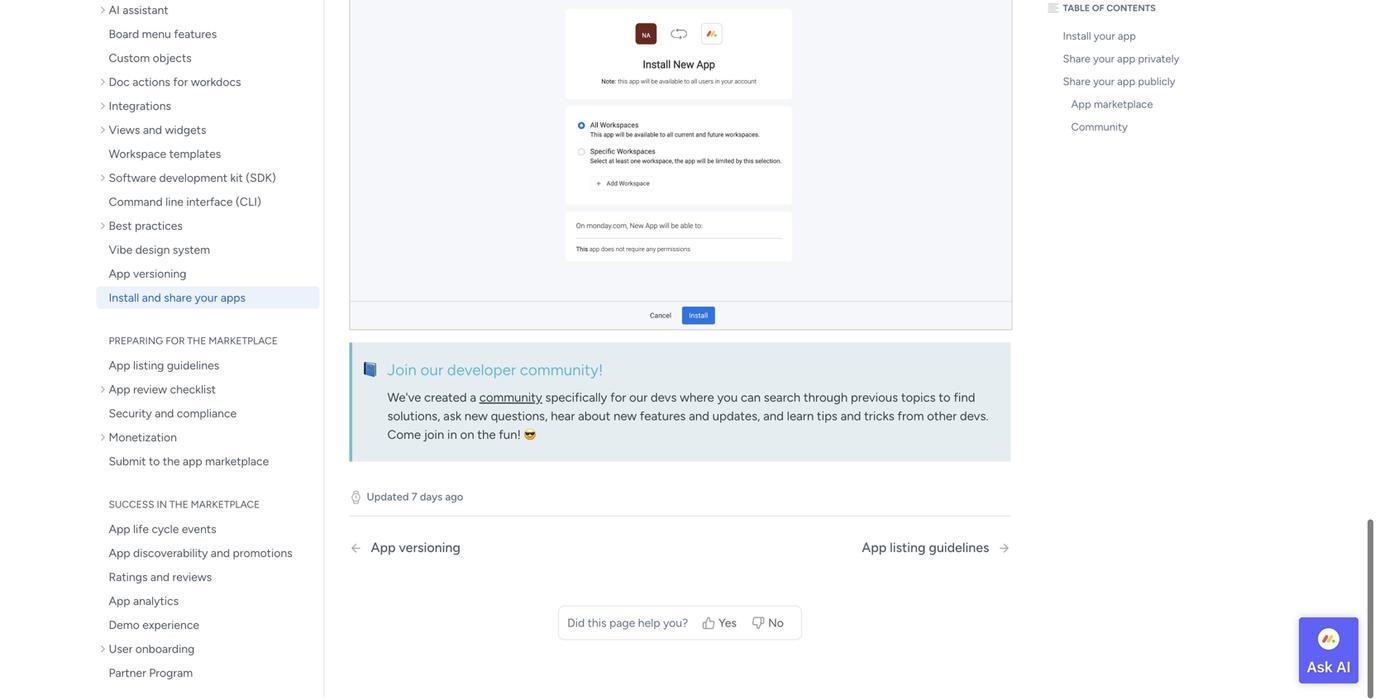 Task type: vqa. For each thing, say whether or not it's contained in the screenshot.
topics
yes



Task type: describe. For each thing, give the bounding box(es) containing it.
show subpages for best practices image
[[101, 222, 109, 234]]

share your app publicly
[[1064, 77, 1176, 90]]

install for install and share your apps
[[109, 293, 139, 307]]

vibe
[[109, 245, 133, 259]]

learn
[[787, 411, 814, 426]]

widgets
[[165, 125, 206, 139]]

experience
[[143, 620, 199, 634]]

objects
[[153, 53, 192, 67]]

privately
[[1139, 54, 1180, 67]]

and down app review checklist
[[155, 409, 174, 423]]

user onboarding link
[[96, 640, 320, 663]]

1 new from the left
[[465, 411, 488, 426]]

menu
[[142, 29, 171, 43]]

best practices
[[109, 221, 183, 235]]

checklist
[[170, 385, 216, 399]]

ai inside button
[[1337, 659, 1352, 676]]

app analytics link
[[96, 592, 320, 615]]

you
[[718, 392, 738, 407]]

submit to the app marketplace link
[[96, 452, 320, 475]]

security and compliance
[[109, 409, 237, 423]]

show subpages for ai assistant image
[[101, 6, 109, 18]]

0 horizontal spatial to
[[149, 457, 160, 471]]

the for success in the marketplace
[[170, 501, 188, 513]]

hear
[[551, 411, 575, 426]]

and down the app life cycle events link
[[211, 548, 230, 562]]

page
[[610, 618, 636, 632]]

specifically
[[546, 392, 608, 407]]

vibe design system link
[[96, 241, 320, 263]]

the for preparing for the marketplace
[[187, 337, 206, 349]]

show subpages for user onboarding image
[[101, 646, 109, 657]]

app review checklist link
[[96, 380, 320, 403]]

custom objects
[[109, 53, 192, 67]]

assistant
[[123, 5, 168, 19]]

development
[[159, 173, 228, 187]]

app down monetization link
[[183, 457, 202, 471]]

practices
[[135, 221, 183, 235]]

integrations
[[109, 101, 171, 115]]

tricks
[[865, 411, 895, 426]]

0 horizontal spatial our
[[421, 363, 444, 381]]

help
[[638, 618, 661, 632]]

questions,
[[491, 411, 548, 426]]

app listing guidelines for top app listing guidelines link
[[109, 361, 219, 375]]

kit
[[230, 173, 243, 187]]

review
[[133, 385, 167, 399]]

previous
[[851, 392, 899, 407]]

tips
[[817, 411, 838, 426]]

and up analytics
[[151, 572, 170, 586]]

app marketplace
[[1072, 100, 1154, 113]]

interface
[[186, 197, 233, 211]]

app for top app versioning link
[[109, 269, 130, 283]]

😎
[[524, 430, 537, 445]]

apps
[[221, 293, 246, 307]]

a
[[470, 392, 477, 407]]

workdocs
[[191, 77, 241, 91]]

app review checklist
[[109, 385, 216, 399]]

discoverability
[[133, 548, 208, 562]]

program
[[149, 668, 193, 682]]

updates,
[[713, 411, 761, 426]]

the for submit to the app marketplace
[[163, 457, 180, 471]]

versioning inside pagination controls "element"
[[399, 542, 461, 558]]

workspace templates
[[109, 149, 221, 163]]

app for share your app publicly
[[1118, 77, 1136, 90]]

your for share your app publicly
[[1094, 77, 1115, 90]]

show subpages for software development kit (sdk) image
[[101, 174, 109, 186]]

developer
[[447, 363, 516, 381]]

other
[[928, 411, 957, 426]]

integrations link
[[96, 97, 320, 119]]

can
[[741, 392, 761, 407]]

software development kit (sdk) link
[[96, 169, 320, 191]]

app for share your app privately
[[1118, 54, 1136, 67]]

come
[[388, 430, 421, 445]]

community!
[[520, 363, 604, 381]]

ask ai
[[1308, 659, 1352, 676]]

app listing guidelines for app listing guidelines link within pagination controls "element"
[[862, 542, 990, 558]]

your for install your app
[[1094, 31, 1116, 45]]

for for preparing for the marketplace
[[166, 337, 185, 349]]

board menu features link
[[96, 25, 320, 47]]

app for app listing guidelines link within pagination controls "element"
[[862, 542, 887, 558]]

topics
[[902, 392, 936, 407]]

analytics
[[133, 596, 179, 610]]

0 horizontal spatial versioning
[[133, 269, 187, 283]]

app analytics
[[109, 596, 179, 610]]

thumbs up 2 image
[[703, 619, 716, 632]]

and down search
[[764, 411, 784, 426]]

join
[[388, 363, 417, 381]]

cycle
[[152, 524, 179, 538]]

through
[[804, 392, 848, 407]]

reviews
[[173, 572, 212, 586]]

📘
[[362, 363, 378, 381]]

preparing
[[109, 337, 163, 349]]

command line interface (cli)
[[109, 197, 261, 211]]

system
[[173, 245, 210, 259]]

join
[[424, 430, 445, 445]]

ratings and reviews
[[109, 572, 212, 586]]

partner
[[109, 668, 146, 682]]

yes
[[719, 618, 737, 632]]

0 horizontal spatial listing
[[133, 361, 164, 375]]

did this page help you?
[[568, 618, 688, 632]]

marketplace down apps
[[209, 337, 278, 349]]

about
[[578, 411, 611, 426]]

to inside specifically for our devs where you can search through previous topics to find solutions, ask new questions, hear about new features and updates, and learn tips and tricks from other devs. come join in on the fun! 😎
[[939, 392, 951, 407]]

app life cycle events link
[[96, 520, 320, 543]]

life
[[133, 524, 149, 538]]

demo experience
[[109, 620, 199, 634]]

community link
[[480, 392, 543, 407]]



Task type: locate. For each thing, give the bounding box(es) containing it.
(cli)
[[236, 197, 261, 211]]

our inside specifically for our devs where you can search through previous topics to find solutions, ask new questions, hear about new features and updates, and learn tips and tricks from other devs. come join in on the fun! 😎
[[630, 392, 648, 407]]

0 vertical spatial versioning
[[133, 269, 187, 283]]

0 vertical spatial install
[[1064, 31, 1092, 45]]

ai assistant link
[[96, 1, 320, 23]]

1 vertical spatial app versioning link
[[350, 542, 633, 558]]

guidelines up checklist
[[167, 361, 219, 375]]

yes button
[[697, 613, 746, 638]]

our left the devs
[[630, 392, 648, 407]]

you?
[[663, 618, 688, 632]]

ai
[[109, 5, 120, 19], [1337, 659, 1352, 676]]

1 vertical spatial app listing guidelines
[[862, 542, 990, 558]]

app versioning inside pagination controls "element"
[[371, 542, 461, 558]]

best practices link
[[96, 217, 320, 239]]

0 vertical spatial for
[[173, 77, 188, 91]]

marketplace down monetization link
[[205, 457, 269, 471]]

1 vertical spatial install
[[109, 293, 139, 307]]

versioning down the days
[[399, 542, 461, 558]]

custom
[[109, 53, 150, 67]]

1 vertical spatial listing
[[890, 542, 926, 558]]

app for app discoverability and promotions link
[[109, 548, 130, 562]]

install your app link
[[1045, 27, 1227, 50]]

share up app marketplace
[[1064, 77, 1091, 90]]

show subpages for monetization image
[[101, 434, 109, 445]]

guidelines inside pagination controls "element"
[[929, 542, 990, 558]]

ratings
[[109, 572, 148, 586]]

the inside specifically for our devs where you can search through previous topics to find solutions, ask new questions, hear about new features and updates, and learn tips and tricks from other devs. come join in on the fun! 😎
[[478, 430, 496, 445]]

0 vertical spatial listing
[[133, 361, 164, 375]]

1 vertical spatial our
[[630, 392, 648, 407]]

board menu features
[[109, 29, 217, 43]]

1 vertical spatial for
[[166, 337, 185, 349]]

community
[[1072, 122, 1128, 136]]

ai up board
[[109, 5, 120, 19]]

marketplace
[[1094, 100, 1154, 113], [209, 337, 278, 349], [205, 457, 269, 471], [191, 501, 260, 513]]

in left on at the bottom left of the page
[[448, 430, 457, 445]]

app up share your app privately at the top right
[[1118, 31, 1137, 45]]

partner program link
[[96, 664, 320, 687]]

from
[[898, 411, 925, 426]]

your
[[1094, 31, 1116, 45], [1094, 54, 1115, 67], [1094, 77, 1115, 90], [195, 293, 218, 307]]

1 horizontal spatial to
[[939, 392, 951, 407]]

app up share your app publicly
[[1118, 54, 1136, 67]]

for down the objects
[[173, 77, 188, 91]]

1 vertical spatial to
[[149, 457, 160, 471]]

updated 7 days ago
[[367, 493, 464, 506]]

install and share your apps link
[[96, 289, 320, 311]]

0 horizontal spatial new
[[465, 411, 488, 426]]

share for share your app privately
[[1064, 54, 1091, 67]]

0 vertical spatial features
[[174, 29, 217, 43]]

monetization link
[[96, 428, 320, 451]]

0 horizontal spatial app versioning
[[109, 269, 187, 283]]

1 vertical spatial guidelines
[[929, 542, 990, 558]]

our right join
[[421, 363, 444, 381]]

features down the devs
[[640, 411, 686, 426]]

app discoverability and promotions link
[[96, 544, 320, 567]]

specifically for our devs where you can search through previous topics to find solutions, ask new questions, hear about new features and updates, and learn tips and tricks from other devs. come join in on the fun! 😎
[[388, 392, 989, 445]]

1 horizontal spatial ai
[[1337, 659, 1352, 676]]

to down monetization
[[149, 457, 160, 471]]

your down install your app
[[1094, 54, 1115, 67]]

app listing guidelines left the arrow right2 icon
[[862, 542, 990, 558]]

1 horizontal spatial features
[[640, 411, 686, 426]]

0 horizontal spatial app listing guidelines
[[109, 361, 219, 375]]

preparing for the marketplace
[[109, 337, 278, 349]]

compliance
[[177, 409, 237, 423]]

0 horizontal spatial app versioning link
[[96, 265, 320, 287]]

7
[[412, 493, 418, 506]]

0 horizontal spatial ai
[[109, 5, 120, 19]]

app
[[1118, 31, 1137, 45], [1118, 54, 1136, 67], [1118, 77, 1136, 90], [183, 457, 202, 471]]

1 vertical spatial ai
[[1337, 659, 1352, 676]]

ai assistant
[[109, 5, 168, 19]]

0 horizontal spatial guidelines
[[167, 361, 219, 375]]

app for install your app
[[1118, 31, 1137, 45]]

no button
[[746, 613, 793, 638]]

app versioning link up install and share your apps link
[[96, 265, 320, 287]]

templates
[[169, 149, 221, 163]]

your left apps
[[195, 293, 218, 307]]

0 vertical spatial our
[[421, 363, 444, 381]]

0 vertical spatial ai
[[109, 5, 120, 19]]

1 horizontal spatial app versioning link
[[350, 542, 633, 558]]

1 vertical spatial features
[[640, 411, 686, 426]]

1 horizontal spatial new
[[614, 411, 637, 426]]

custom objects link
[[96, 49, 320, 71]]

0 vertical spatial app versioning link
[[96, 265, 320, 287]]

1 horizontal spatial guidelines
[[929, 542, 990, 558]]

guidelines left the arrow right2 icon
[[929, 542, 990, 558]]

and down where
[[689, 411, 710, 426]]

install your app
[[1064, 31, 1137, 45]]

doc
[[109, 77, 130, 91]]

features up custom objects link
[[174, 29, 217, 43]]

user onboarding
[[109, 644, 195, 658]]

find
[[954, 392, 976, 407]]

1 vertical spatial versioning
[[399, 542, 461, 558]]

2 new from the left
[[614, 411, 637, 426]]

your for share your app privately
[[1094, 54, 1115, 67]]

1 horizontal spatial listing
[[890, 542, 926, 558]]

share inside share your app privately link
[[1064, 54, 1091, 67]]

0 vertical spatial to
[[939, 392, 951, 407]]

new right about on the bottom left of page
[[614, 411, 637, 426]]

fun!
[[499, 430, 521, 445]]

app listing guidelines link inside pagination controls "element"
[[862, 542, 1011, 558]]

project logo image
[[1316, 626, 1343, 653]]

install and share your apps
[[109, 293, 246, 307]]

show subpages for app review checklist image
[[101, 386, 109, 397]]

show subpages for doc actions for workdocs image
[[101, 78, 109, 90]]

app for app analytics link
[[109, 596, 130, 610]]

software
[[109, 173, 156, 187]]

0 vertical spatial share
[[1064, 54, 1091, 67]]

thumbs down1 image
[[752, 619, 765, 632]]

share your app privately link
[[1045, 50, 1227, 72]]

events
[[182, 524, 217, 538]]

0 horizontal spatial install
[[109, 293, 139, 307]]

on
[[460, 430, 475, 445]]

1 vertical spatial in
[[157, 501, 167, 513]]

1 vertical spatial share
[[1064, 77, 1091, 90]]

app for top app listing guidelines link
[[109, 361, 130, 375]]

install up preparing
[[109, 293, 139, 307]]

your up app marketplace
[[1094, 77, 1115, 90]]

search
[[764, 392, 801, 407]]

your up share your app privately at the top right
[[1094, 31, 1116, 45]]

views and widgets link
[[96, 121, 320, 143]]

and up workspace templates
[[143, 125, 162, 139]]

1 horizontal spatial install
[[1064, 31, 1092, 45]]

show subpages for integrations image
[[101, 102, 109, 114]]

the right on at the bottom left of the page
[[478, 430, 496, 445]]

0 horizontal spatial in
[[157, 501, 167, 513]]

1 vertical spatial app versioning
[[371, 542, 461, 558]]

pagination controls element
[[350, 526, 1011, 575]]

app versioning down design
[[109, 269, 187, 283]]

0 vertical spatial app listing guidelines link
[[96, 356, 320, 379]]

for up about on the bottom left of page
[[611, 392, 627, 407]]

app versioning link down ago at the left
[[350, 542, 633, 558]]

community link
[[1053, 118, 1227, 141]]

2 vertical spatial for
[[611, 392, 627, 407]]

0 vertical spatial guidelines
[[167, 361, 219, 375]]

share
[[164, 293, 192, 307]]

watch image
[[350, 493, 363, 506]]

show subpages for views and widgets image
[[101, 126, 109, 138]]

1 horizontal spatial app listing guidelines
[[862, 542, 990, 558]]

share for share your app publicly
[[1064, 77, 1091, 90]]

the up cycle
[[170, 501, 188, 513]]

install for install your app
[[1064, 31, 1092, 45]]

marketplace down share your app publicly
[[1094, 100, 1154, 113]]

guidelines
[[167, 361, 219, 375], [929, 542, 990, 558]]

app life cycle events
[[109, 524, 217, 538]]

for inside specifically for our devs where you can search through previous topics to find solutions, ask new questions, hear about new features and updates, and learn tips and tricks from other devs. come join in on the fun! 😎
[[611, 392, 627, 407]]

onboarding
[[135, 644, 195, 658]]

share
[[1064, 54, 1091, 67], [1064, 77, 1091, 90]]

app versioning down updated 7 days ago
[[371, 542, 461, 558]]

1 horizontal spatial versioning
[[399, 542, 461, 558]]

arrow left2 image
[[350, 544, 363, 557]]

demo
[[109, 620, 140, 634]]

1 horizontal spatial in
[[448, 430, 457, 445]]

0 horizontal spatial features
[[174, 29, 217, 43]]

and left the "share"
[[142, 293, 161, 307]]

security and compliance link
[[96, 404, 320, 427]]

listing
[[133, 361, 164, 375], [890, 542, 926, 558]]

app versioning
[[109, 269, 187, 283], [371, 542, 461, 558]]

app listing guidelines up app review checklist
[[109, 361, 219, 375]]

the down install and share your apps link
[[187, 337, 206, 349]]

marketplace up the app life cycle events link
[[191, 501, 260, 513]]

new down the a
[[465, 411, 488, 426]]

community
[[480, 392, 543, 407]]

0 vertical spatial app versioning
[[109, 269, 187, 283]]

1 vertical spatial app listing guidelines link
[[862, 542, 1011, 558]]

install up share your app privately at the top right
[[1064, 31, 1092, 45]]

(sdk)
[[246, 173, 276, 187]]

join our developer community!
[[388, 363, 604, 381]]

features inside specifically for our devs where you can search through previous topics to find solutions, ask new questions, hear about new features and updates, and learn tips and tricks from other devs. come join in on the fun! 😎
[[640, 411, 686, 426]]

vibe design system
[[109, 245, 210, 259]]

we've
[[388, 392, 421, 407]]

app versioning link
[[96, 265, 320, 287], [350, 542, 633, 558]]

1 horizontal spatial app listing guidelines link
[[862, 542, 1011, 558]]

this
[[588, 618, 607, 632]]

0 vertical spatial in
[[448, 430, 457, 445]]

submit to the app marketplace
[[109, 457, 269, 471]]

versioning
[[133, 269, 187, 283], [399, 542, 461, 558]]

the down monetization
[[163, 457, 180, 471]]

0 vertical spatial app listing guidelines
[[109, 361, 219, 375]]

and right tips
[[841, 411, 862, 426]]

in up 'app life cycle events'
[[157, 501, 167, 513]]

versioning down vibe design system
[[133, 269, 187, 283]]

2 share from the top
[[1064, 77, 1091, 90]]

listing inside pagination controls "element"
[[890, 542, 926, 558]]

ai right ask
[[1337, 659, 1352, 676]]

1 share from the top
[[1064, 54, 1091, 67]]

arrow right2 image
[[998, 544, 1011, 557]]

1 horizontal spatial app versioning
[[371, 542, 461, 558]]

doc actions for workdocs link
[[96, 73, 320, 95]]

for for specifically for our devs where you can search through previous topics to find solutions, ask new questions, hear about new features and updates, and learn tips and tricks from other devs. come join in on the fun! 😎
[[611, 392, 627, 407]]

1 horizontal spatial our
[[630, 392, 648, 407]]

in inside specifically for our devs where you can search through previous topics to find solutions, ask new questions, hear about new features and updates, and learn tips and tricks from other devs. come join in on the fun! 😎
[[448, 430, 457, 445]]

share inside share your app publicly link
[[1064, 77, 1091, 90]]

app listing guidelines inside pagination controls "element"
[[862, 542, 990, 558]]

app for the app life cycle events link
[[109, 524, 130, 538]]

views and widgets
[[109, 125, 206, 139]]

board
[[109, 29, 139, 43]]

did
[[568, 618, 585, 632]]

for right preparing
[[166, 337, 185, 349]]

our
[[421, 363, 444, 381], [630, 392, 648, 407]]

we've created a community
[[388, 392, 543, 407]]

solutions,
[[388, 411, 441, 426]]

0 horizontal spatial app listing guidelines link
[[96, 356, 320, 379]]

created
[[424, 392, 467, 407]]

updated
[[367, 493, 409, 506]]

share down install your app
[[1064, 54, 1091, 67]]

devs.
[[960, 411, 989, 426]]

to up other
[[939, 392, 951, 407]]

app down share your app privately at the top right
[[1118, 77, 1136, 90]]



